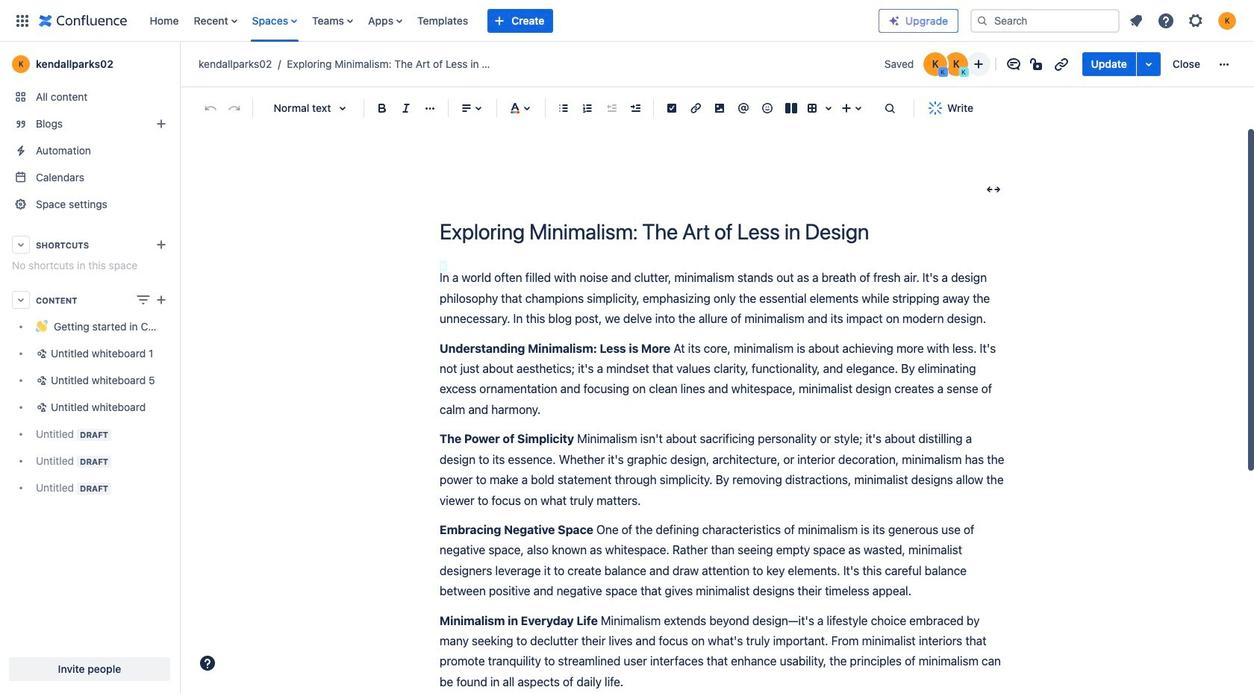 Task type: locate. For each thing, give the bounding box(es) containing it.
more image
[[1216, 55, 1233, 73]]

1 horizontal spatial list
[[1123, 7, 1245, 34]]

text formatting group
[[370, 96, 442, 120]]

Main content area, start typing to enter text. text field
[[440, 268, 1007, 694]]

None search field
[[971, 9, 1120, 32]]

tree inside space element
[[6, 314, 173, 502]]

list for appswitcher icon
[[142, 0, 879, 41]]

banner
[[0, 0, 1254, 42]]

tree
[[6, 314, 173, 502]]

search image
[[977, 15, 989, 27]]

layouts image
[[783, 99, 800, 117]]

list formating group
[[552, 96, 647, 120]]

appswitcher icon image
[[13, 12, 31, 29]]

add shortcut image
[[152, 236, 170, 254]]

comment icon image
[[1005, 55, 1023, 73]]

mention @ image
[[735, 99, 753, 117]]

avatar group element
[[922, 51, 970, 78]]

more formatting image
[[421, 99, 439, 117]]

list for premium "icon"
[[1123, 7, 1245, 34]]

bullet list ⌘⇧8 image
[[555, 99, 573, 117]]

copy link image
[[1052, 55, 1070, 73]]

emoji : image
[[759, 99, 777, 117]]

notification icon image
[[1127, 12, 1145, 29]]

link ⌘k image
[[687, 99, 705, 117]]

no restrictions image
[[1029, 55, 1046, 73]]

group
[[1082, 52, 1210, 76]]

confluence image
[[39, 12, 127, 29], [39, 12, 127, 29]]

add image, video, or file image
[[711, 99, 729, 117]]

0 horizontal spatial list
[[142, 0, 879, 41]]

numbered list ⌘⇧7 image
[[579, 99, 597, 117]]

create image
[[152, 291, 170, 309]]

list
[[142, 0, 879, 41], [1123, 7, 1245, 34]]

adjust update settings image
[[1140, 55, 1158, 73]]

collapse sidebar image
[[163, 49, 196, 79]]



Task type: describe. For each thing, give the bounding box(es) containing it.
change view image
[[134, 291, 152, 309]]

your profile and preferences image
[[1219, 12, 1236, 29]]

align left image
[[458, 99, 476, 117]]

bold ⌘b image
[[373, 99, 391, 117]]

settings icon image
[[1187, 12, 1205, 29]]

indent tab image
[[626, 99, 644, 117]]

invite to edit image
[[970, 55, 987, 73]]

space element
[[0, 42, 179, 694]]

premium image
[[889, 15, 900, 27]]

action item [] image
[[663, 99, 681, 117]]

table ⇧⌥t image
[[803, 99, 821, 117]]

make page full-width image
[[985, 181, 1003, 199]]

global element
[[9, 0, 879, 41]]

Search field
[[971, 9, 1120, 32]]

italic ⌘i image
[[397, 99, 415, 117]]

create a blog image
[[152, 115, 170, 133]]

find and replace image
[[881, 99, 899, 117]]

help icon image
[[1157, 12, 1175, 29]]

Blog post title text field
[[440, 220, 1007, 244]]

table size image
[[820, 99, 838, 117]]



